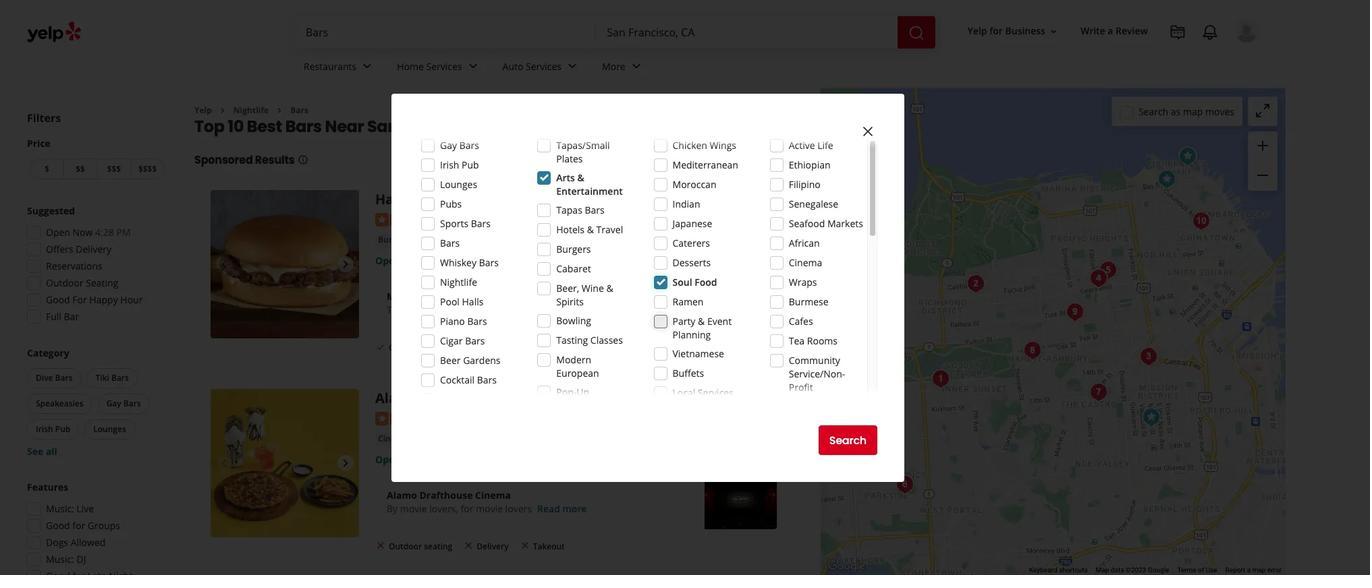 Task type: describe. For each thing, give the bounding box(es) containing it.
mediterranean
[[673, 159, 739, 172]]

ramen
[[673, 296, 704, 309]]

all
[[46, 446, 57, 458]]

more
[[602, 60, 626, 73]]

bars inside button
[[557, 234, 575, 246]]

(traditional)
[[461, 234, 511, 246]]

menu
[[462, 304, 488, 317]]

piano
[[440, 315, 465, 328]]

shortcuts
[[1059, 567, 1088, 575]]

lovers,
[[430, 503, 458, 516]]

bars up (traditional)
[[471, 217, 491, 230]]

tasting classes
[[557, 334, 623, 347]]

the sage & drifter image
[[927, 366, 954, 393]]

home services link
[[386, 49, 492, 88]]

read inside magic kicks off here try our new kids menu today! read more
[[523, 304, 546, 317]]

tasting
[[557, 334, 588, 347]]

restaurants inside search dialog
[[557, 400, 609, 413]]

dive bars button
[[27, 369, 81, 389]]

new
[[556, 390, 587, 408]]

16 chevron down v2 image
[[1049, 26, 1059, 37]]

yelp for business
[[968, 25, 1046, 37]]

pm for open until 10:00 pm
[[452, 254, 466, 267]]

piano bars
[[440, 315, 487, 328]]

tiki bars
[[96, 373, 129, 384]]

irish pub inside button
[[36, 424, 70, 436]]

active
[[789, 139, 815, 152]]

sports bars
[[440, 217, 491, 230]]

arts & entertainment
[[557, 172, 623, 198]]

pop-up restaurants
[[557, 386, 609, 413]]

cinema inside alamo drafthouse cinema by movie lovers, for movie lovers read more
[[475, 489, 511, 502]]

services for auto services
[[526, 60, 562, 73]]

& inside the beer, wine & spirits
[[607, 282, 614, 295]]

price group
[[27, 137, 167, 182]]

bars right dive
[[55, 373, 73, 384]]

alamo drafthouse cinema new mission image
[[211, 390, 359, 538]]

alamo drafthouse cinema new mission link
[[375, 390, 642, 408]]

outdoor seating
[[46, 277, 118, 290]]

hour
[[120, 294, 143, 307]]

cafe
[[448, 191, 478, 209]]

wings
[[710, 139, 737, 152]]

more link
[[592, 49, 655, 88]]

pm for open now 4:28 pm
[[116, 226, 131, 239]]

japanese
[[673, 217, 713, 230]]

drafthouse for alamo drafthouse cinema new mission
[[422, 390, 498, 408]]

2 vertical spatial open
[[375, 453, 401, 466]]

report a map error link
[[1226, 567, 1282, 575]]

full
[[46, 311, 61, 323]]

16 checkmark v2 image
[[463, 342, 474, 353]]

now
[[73, 226, 93, 239]]

reviews)
[[493, 212, 529, 225]]

outdoor for hard
[[389, 342, 422, 354]]

user actions element
[[957, 17, 1278, 100]]

services for home services
[[426, 60, 462, 73]]

2 movie from the left
[[476, 503, 503, 516]]

local
[[673, 387, 696, 400]]

bars down entertainment
[[585, 204, 605, 217]]

zoom out image
[[1255, 168, 1271, 184]]

nightlife inside search dialog
[[440, 276, 477, 289]]

alamo drafthouse cinema new mission image
[[1138, 404, 1165, 431]]

speakeasies
[[36, 398, 83, 410]]

community
[[789, 354, 841, 367]]

filipino
[[789, 178, 821, 191]]

16 close v2 image
[[463, 541, 474, 552]]

restaurants inside the business categories element
[[304, 60, 357, 73]]

bars down (traditional)
[[479, 257, 499, 269]]

for for groups
[[72, 520, 85, 533]]

music: dj
[[46, 554, 86, 566]]

cocktail bars inside search dialog
[[440, 374, 497, 387]]

hotels & travel
[[557, 223, 623, 236]]

live
[[77, 503, 94, 516]]

seafood markets
[[789, 217, 864, 230]]

search for search
[[830, 433, 867, 449]]

offers
[[46, 243, 73, 256]]

tea rooms
[[789, 335, 838, 348]]

yelp link
[[194, 105, 212, 116]]

search dialog
[[0, 0, 1371, 576]]

map for moves
[[1184, 105, 1203, 118]]

(1.1k
[[470, 212, 491, 225]]

expand map image
[[1255, 103, 1271, 119]]

outdoor seating for drafthouse
[[389, 541, 453, 553]]

profit
[[789, 381, 813, 394]]

scarlet lounge image
[[963, 271, 990, 298]]

bars down gardens
[[477, 374, 497, 387]]

hotels
[[557, 223, 585, 236]]

fisherman's wharf
[[583, 234, 666, 247]]

bars down francisco,
[[460, 139, 479, 152]]

allowed
[[71, 537, 106, 550]]

gay inside button
[[106, 398, 121, 410]]

cocktail bars link
[[520, 233, 578, 247]]

by
[[387, 503, 398, 516]]

google
[[1148, 567, 1170, 575]]

pub inside search dialog
[[462, 159, 479, 172]]

full bar
[[46, 311, 79, 323]]

here
[[460, 290, 482, 303]]

magic
[[387, 290, 415, 303]]

classes
[[591, 334, 623, 347]]

travel
[[597, 223, 623, 236]]

0 vertical spatial hard rock cafe image
[[1175, 143, 1202, 170]]

terms of use
[[1178, 567, 1218, 575]]

a for report
[[1248, 567, 1251, 575]]

modern
[[557, 354, 592, 367]]

category
[[27, 347, 69, 360]]

more inside magic kicks off here try our new kids menu today! read more
[[548, 304, 573, 317]]

music: live
[[46, 503, 94, 516]]

nightlife link
[[234, 105, 269, 116]]

european
[[557, 367, 599, 380]]

off
[[444, 290, 457, 303]]

more inside alamo drafthouse cinema by movie lovers, for movie lovers read more
[[563, 503, 587, 516]]

error
[[1268, 567, 1282, 575]]

write a review link
[[1076, 19, 1154, 44]]

next image for alamo
[[338, 456, 354, 472]]

whiskey
[[440, 257, 477, 269]]

business categories element
[[293, 49, 1259, 88]]

projects image
[[1170, 24, 1186, 41]]

cabaret
[[557, 263, 591, 275]]

cigar
[[440, 335, 463, 348]]

tapas/small
[[557, 139, 610, 152]]

outdoor for alamo
[[389, 541, 422, 553]]

map for error
[[1253, 567, 1266, 575]]

bar
[[64, 311, 79, 323]]

desserts
[[673, 257, 711, 269]]

bars up 16 info v2 icon
[[285, 116, 322, 138]]

keyboard shortcuts
[[1030, 567, 1088, 575]]

bars down halls
[[468, 315, 487, 328]]

california
[[488, 116, 568, 138]]

$$
[[76, 163, 85, 175]]

search as map moves
[[1139, 105, 1235, 118]]

0 horizontal spatial hard rock cafe image
[[211, 191, 359, 339]]

24 chevron down v2 image for home services
[[465, 58, 481, 75]]

halls
[[462, 296, 484, 309]]

price
[[27, 137, 51, 150]]

cocktail bars inside button
[[522, 234, 575, 246]]

cinema inside search dialog
[[789, 257, 823, 269]]

ethiopian
[[789, 159, 831, 172]]

as
[[1171, 105, 1181, 118]]

dogs
[[46, 537, 68, 550]]

good for good for groups
[[46, 520, 70, 533]]

mission
[[590, 390, 642, 408]]

yelp for yelp link
[[194, 105, 212, 116]]

0 vertical spatial outdoor
[[46, 277, 83, 290]]

irish pub inside search dialog
[[440, 159, 479, 172]]

google image
[[824, 558, 869, 576]]

chicken
[[673, 139, 708, 152]]

bars up beer gardens
[[465, 335, 485, 348]]

whiskey bars
[[440, 257, 499, 269]]

burgers inside search dialog
[[557, 243, 591, 256]]

offers delivery
[[46, 243, 111, 256]]

seafood
[[789, 217, 825, 230]]

& for party
[[698, 315, 705, 328]]

last call bar image
[[1085, 379, 1112, 406]]

our
[[403, 304, 419, 317]]

lounges inside search dialog
[[440, 178, 477, 191]]



Task type: vqa. For each thing, say whether or not it's contained in the screenshot.
desserts
yes



Task type: locate. For each thing, give the bounding box(es) containing it.
24 chevron down v2 image
[[628, 58, 645, 75]]

map data ©2023 google
[[1096, 567, 1170, 575]]

previous image
[[216, 456, 232, 472]]

music: for music: dj
[[46, 554, 74, 566]]

cocktail inside search dialog
[[440, 374, 475, 387]]

outdoor seating up beer
[[389, 342, 453, 354]]

0 vertical spatial good
[[46, 294, 70, 307]]

active life
[[789, 139, 834, 152]]

soul
[[673, 276, 692, 289]]

more down beer,
[[548, 304, 573, 317]]

tiki bars button
[[87, 369, 138, 389]]

1 vertical spatial read
[[537, 503, 560, 516]]

good for groups
[[46, 520, 120, 533]]

seating for drafthouse
[[424, 541, 453, 553]]

spirits
[[557, 296, 584, 309]]

24 chevron down v2 image inside home services link
[[465, 58, 481, 75]]

0 vertical spatial open
[[46, 226, 70, 239]]

2 slideshow element from the top
[[211, 390, 359, 538]]

1 vertical spatial open
[[375, 254, 401, 267]]

irish pub button
[[27, 420, 79, 440]]

16 close v2 image
[[375, 541, 386, 552], [520, 541, 530, 552]]

bars down tapas
[[557, 234, 575, 246]]

0 vertical spatial seating
[[424, 342, 453, 354]]

1 vertical spatial alamo
[[387, 489, 417, 502]]

0 horizontal spatial irish pub
[[36, 424, 70, 436]]

restaurants down up
[[557, 400, 609, 413]]

1 vertical spatial hard rock cafe image
[[211, 191, 359, 339]]

next image
[[338, 257, 354, 273], [338, 456, 354, 472]]

©2023
[[1126, 567, 1147, 575]]

search
[[1139, 105, 1169, 118], [830, 433, 867, 449]]

gay bars button
[[98, 394, 150, 415]]

auto services link
[[492, 49, 592, 88]]

see
[[27, 446, 43, 458]]

movie left lovers
[[476, 503, 503, 516]]

2 takeout from the top
[[533, 541, 565, 553]]

2 outdoor seating from the top
[[389, 541, 453, 553]]

0 horizontal spatial 16 chevron right v2 image
[[217, 105, 228, 116]]

2 next image from the top
[[338, 456, 354, 472]]

None search field
[[295, 16, 938, 49]]

1 horizontal spatial 16 chevron right v2 image
[[274, 105, 285, 116]]

cafes
[[789, 315, 813, 328]]

24 chevron down v2 image for auto services
[[565, 58, 581, 75]]

read right lovers
[[537, 503, 560, 516]]

sports
[[440, 217, 469, 230]]

seating for rock
[[424, 342, 453, 354]]

today!
[[490, 304, 518, 317]]

& right arts
[[578, 172, 585, 184]]

outdoor right 16 checkmark v2 image
[[389, 342, 422, 354]]

1 24 chevron down v2 image from the left
[[359, 58, 376, 75]]

good up dogs
[[46, 520, 70, 533]]

0 horizontal spatial for
[[72, 520, 85, 533]]

for inside group
[[72, 520, 85, 533]]

1 horizontal spatial hard rock cafe image
[[1175, 143, 1202, 170]]

magic kicks off here try our new kids menu today! read more
[[387, 290, 573, 317]]

0 horizontal spatial yelp
[[194, 105, 212, 116]]

1 vertical spatial a
[[1248, 567, 1251, 575]]

1 horizontal spatial lounges
[[440, 178, 477, 191]]

wraps
[[789, 276, 817, 289]]

irish pub up cafe on the top left of the page
[[440, 159, 479, 172]]

1 vertical spatial irish
[[36, 424, 53, 436]]

hard rock cafe image
[[1175, 143, 1202, 170], [211, 191, 359, 339]]

read right today!
[[523, 304, 546, 317]]

irish pub up all
[[36, 424, 70, 436]]

lounges up pubs at the top of page
[[440, 178, 477, 191]]

map region
[[757, 0, 1371, 576]]

1 next image from the top
[[338, 257, 354, 273]]

1 horizontal spatial cocktail
[[522, 234, 555, 246]]

$$$
[[107, 163, 121, 175]]

alamo drafthouse cinema by movie lovers, for movie lovers read more
[[387, 489, 587, 516]]

zam zam image
[[1019, 338, 1046, 365]]

1 horizontal spatial services
[[526, 60, 562, 73]]

yelp for yelp for business
[[968, 25, 988, 37]]

1 vertical spatial gay bars
[[106, 398, 141, 410]]

music:
[[46, 503, 74, 516], [46, 554, 74, 566]]

cocktail down beer
[[440, 374, 475, 387]]

chicken wings
[[673, 139, 737, 152]]

0 vertical spatial takeout
[[533, 342, 565, 354]]

cocktail inside button
[[522, 234, 555, 246]]

1 vertical spatial next image
[[338, 456, 354, 472]]

lounges down gay bars button on the bottom
[[93, 424, 126, 436]]

0 vertical spatial alamo
[[375, 390, 419, 408]]

1 horizontal spatial pm
[[452, 254, 466, 267]]

0 horizontal spatial pub
[[55, 424, 70, 436]]

burgers inside button
[[378, 234, 410, 246]]

2.8 star rating image
[[375, 213, 448, 227]]

burmese
[[789, 296, 829, 309]]

yelp inside button
[[968, 25, 988, 37]]

1 slideshow element from the top
[[211, 191, 359, 339]]

pub up all
[[55, 424, 70, 436]]

up
[[577, 386, 589, 399]]

0 horizontal spatial cocktail bars
[[440, 374, 497, 387]]

1 vertical spatial delivery
[[477, 342, 509, 354]]

previous image
[[216, 257, 232, 273]]

0 horizontal spatial 24 chevron down v2 image
[[359, 58, 376, 75]]

burgers
[[378, 234, 410, 246], [557, 243, 591, 256]]

irish pub
[[440, 159, 479, 172], [36, 424, 70, 436]]

1 horizontal spatial 24 chevron down v2 image
[[465, 58, 481, 75]]

data
[[1111, 567, 1125, 575]]

irish up see all button
[[36, 424, 53, 436]]

for up dogs allowed
[[72, 520, 85, 533]]

gay down francisco,
[[440, 139, 457, 152]]

services right auto
[[526, 60, 562, 73]]

0 vertical spatial lounges
[[440, 178, 477, 191]]

2 24 chevron down v2 image from the left
[[465, 58, 481, 75]]

0 vertical spatial irish
[[440, 159, 459, 172]]

0 vertical spatial restaurants
[[304, 60, 357, 73]]

a for write
[[1108, 25, 1114, 37]]

alamo up by
[[387, 489, 417, 502]]

zoom in image
[[1255, 138, 1271, 154]]

0 vertical spatial cocktail
[[522, 234, 555, 246]]

irish inside search dialog
[[440, 159, 459, 172]]

notifications image
[[1203, 24, 1219, 41]]

16 close v2 image for takeout
[[520, 541, 530, 552]]

more right lovers
[[563, 503, 587, 516]]

delivery down "open now 4:28 pm"
[[76, 243, 111, 256]]

open down burgers button
[[375, 254, 401, 267]]

0 vertical spatial outdoor seating
[[389, 342, 453, 354]]

16 chevron right v2 image for nightlife
[[217, 105, 228, 116]]

good
[[46, 294, 70, 307], [46, 520, 70, 533]]

music: for music: live
[[46, 503, 74, 516]]

outdoor down by
[[389, 541, 422, 553]]

0 vertical spatial slideshow element
[[211, 191, 359, 339]]

alamo up 3.5 star rating image
[[375, 390, 419, 408]]

0 vertical spatial read
[[523, 304, 546, 317]]

1 vertical spatial more
[[563, 503, 587, 516]]

cocktail bars down beer gardens
[[440, 374, 497, 387]]

search inside button
[[830, 433, 867, 449]]

review
[[1116, 25, 1149, 37]]

24 chevron down v2 image right auto services
[[565, 58, 581, 75]]

0 horizontal spatial pm
[[116, 226, 131, 239]]

open down cinema link
[[375, 453, 401, 466]]

1 horizontal spatial yelp
[[968, 25, 988, 37]]

delivery for alamo
[[477, 541, 509, 553]]

search for search as map moves
[[1139, 105, 1169, 118]]

music: down dogs
[[46, 554, 74, 566]]

1 horizontal spatial nightlife
[[440, 276, 477, 289]]

home
[[397, 60, 424, 73]]

1 16 chevron right v2 image from the left
[[217, 105, 228, 116]]

1 horizontal spatial cocktail bars
[[522, 234, 575, 246]]

1 outdoor seating from the top
[[389, 342, 453, 354]]

dogs allowed
[[46, 537, 106, 550]]

24 chevron down v2 image
[[359, 58, 376, 75], [465, 58, 481, 75], [565, 58, 581, 75]]

delivery for hard
[[477, 342, 509, 354]]

1 horizontal spatial for
[[461, 503, 474, 516]]

0 horizontal spatial gay
[[106, 398, 121, 410]]

beer,
[[557, 282, 579, 295]]

0 horizontal spatial 16 close v2 image
[[375, 541, 386, 552]]

yelp left business
[[968, 25, 988, 37]]

1 vertical spatial cocktail bars
[[440, 374, 497, 387]]

1 horizontal spatial burgers
[[557, 243, 591, 256]]

restaurants link
[[293, 49, 386, 88]]

slideshow element for hard
[[211, 191, 359, 339]]

nightlife right top
[[234, 105, 269, 116]]

0 horizontal spatial a
[[1108, 25, 1114, 37]]

& inside the party & event planning
[[698, 315, 705, 328]]

drafthouse inside alamo drafthouse cinema by movie lovers, for movie lovers read more
[[420, 489, 473, 502]]

vietnamese
[[673, 348, 724, 361]]

irish up cafe on the top left of the page
[[440, 159, 459, 172]]

1 vertical spatial pm
[[452, 254, 466, 267]]

16 close v2 image for outdoor seating
[[375, 541, 386, 552]]

1 vertical spatial drafthouse
[[420, 489, 473, 502]]

close image
[[860, 123, 876, 140]]

outdoor seating
[[389, 342, 453, 354], [389, 541, 453, 553]]

0 vertical spatial next image
[[338, 257, 354, 273]]

16 chevron right v2 image right yelp link
[[217, 105, 228, 116]]

lion's den bar and lounge image
[[1188, 208, 1215, 235]]

24 chevron down v2 image inside restaurants link
[[359, 58, 376, 75]]

services inside search dialog
[[698, 387, 734, 400]]

0 vertical spatial gay bars
[[440, 139, 479, 152]]

bars right tiki
[[111, 373, 129, 384]]

bars down sports
[[440, 237, 460, 250]]

0 horizontal spatial nightlife
[[234, 105, 269, 116]]

cinema down 3.5 star rating image
[[378, 433, 409, 445]]

1 vertical spatial search
[[830, 433, 867, 449]]

0 horizontal spatial lounges
[[93, 424, 126, 436]]

24 chevron down v2 image for restaurants
[[359, 58, 376, 75]]

lounges button
[[85, 420, 135, 440]]

lounges inside button
[[93, 424, 126, 436]]

report a map error
[[1226, 567, 1282, 575]]

& for hotels
[[587, 223, 594, 236]]

delivery up gardens
[[477, 342, 509, 354]]

hard
[[375, 191, 409, 209]]

caterers
[[673, 237, 710, 250]]

wharf
[[639, 234, 666, 247]]

1 vertical spatial lounges
[[93, 424, 126, 436]]

yelp left 10
[[194, 105, 212, 116]]

pub
[[462, 159, 479, 172], [55, 424, 70, 436]]

read inside alamo drafthouse cinema by movie lovers, for movie lovers read more
[[537, 503, 560, 516]]

francisco,
[[402, 116, 485, 138]]

0 vertical spatial for
[[990, 25, 1003, 37]]

pm right 4:28
[[116, 226, 131, 239]]

1 vertical spatial outdoor
[[389, 342, 422, 354]]

1 vertical spatial map
[[1253, 567, 1266, 575]]

map right as
[[1184, 105, 1203, 118]]

irish inside button
[[36, 424, 53, 436]]

1 vertical spatial restaurants
[[557, 400, 609, 413]]

seating left 16 close v2 image
[[424, 541, 453, 553]]

movie right by
[[400, 503, 427, 516]]

16 checkmark v2 image
[[375, 342, 386, 353]]

1 good from the top
[[46, 294, 70, 307]]

$
[[45, 163, 49, 175]]

1 horizontal spatial search
[[1139, 105, 1169, 118]]

lost and found image
[[892, 472, 919, 499]]

0 horizontal spatial map
[[1184, 105, 1203, 118]]

gay bars down francisco,
[[440, 139, 479, 152]]

1 vertical spatial cocktail
[[440, 374, 475, 387]]

pool
[[440, 296, 460, 309]]

0 vertical spatial nightlife
[[234, 105, 269, 116]]

for inside alamo drafthouse cinema by movie lovers, for movie lovers read more
[[461, 503, 474, 516]]

& up planning
[[698, 315, 705, 328]]

1 seating from the top
[[424, 342, 453, 354]]

16 chevron right v2 image for bars
[[274, 105, 285, 116]]

pm right 10:00
[[452, 254, 466, 267]]

for
[[72, 294, 87, 307]]

0 vertical spatial irish pub
[[440, 159, 479, 172]]

2.8 (1.1k reviews)
[[454, 212, 529, 225]]

16 info v2 image
[[297, 155, 308, 166]]

0 horizontal spatial gay bars
[[106, 398, 141, 410]]

0 vertical spatial yelp
[[968, 25, 988, 37]]

0 vertical spatial map
[[1184, 105, 1203, 118]]

beer, wine & spirits
[[557, 282, 614, 309]]

0 vertical spatial cocktail bars
[[522, 234, 575, 246]]

cinema
[[789, 257, 823, 269], [502, 390, 553, 408], [378, 433, 409, 445], [475, 489, 511, 502]]

1 vertical spatial irish pub
[[36, 424, 70, 436]]

nightlife
[[234, 105, 269, 116], [440, 276, 477, 289]]

services
[[426, 60, 462, 73], [526, 60, 562, 73], [698, 387, 734, 400]]

gay bars down tiki bars button
[[106, 398, 141, 410]]

pub inside irish pub button
[[55, 424, 70, 436]]

cinema left pop-
[[502, 390, 553, 408]]

features
[[27, 481, 68, 494]]

services right home
[[426, 60, 462, 73]]

dive
[[36, 373, 53, 384]]

16 chevron right v2 image
[[217, 105, 228, 116], [274, 105, 285, 116]]

16 chevron right v2 image left the bars link
[[274, 105, 285, 116]]

open for until
[[375, 254, 401, 267]]

slideshow element
[[211, 191, 359, 339], [211, 390, 359, 538]]

0 horizontal spatial irish
[[36, 424, 53, 436]]

1 takeout from the top
[[533, 342, 565, 354]]

next image for hard
[[338, 257, 354, 273]]

2 good from the top
[[46, 520, 70, 533]]

0 horizontal spatial services
[[426, 60, 462, 73]]

alamo inside alamo drafthouse cinema by movie lovers, for movie lovers read more
[[387, 489, 417, 502]]

group containing category
[[24, 347, 167, 459]]

drafthouse down beer
[[422, 390, 498, 408]]

& for arts
[[578, 172, 585, 184]]

& inside arts & entertainment
[[578, 172, 585, 184]]

open until 10:00 pm
[[375, 254, 466, 267]]

1 horizontal spatial a
[[1248, 567, 1251, 575]]

0 horizontal spatial burgers
[[378, 234, 410, 246]]

soul food
[[673, 276, 717, 289]]

outdoor down reservations
[[46, 277, 83, 290]]

2 vertical spatial for
[[72, 520, 85, 533]]

2 horizontal spatial 24 chevron down v2 image
[[565, 58, 581, 75]]

gay bars inside button
[[106, 398, 141, 410]]

services for local services
[[698, 387, 734, 400]]

map left error
[[1253, 567, 1266, 575]]

fermentation lab image
[[1095, 257, 1122, 284]]

1 music: from the top
[[46, 503, 74, 516]]

2 horizontal spatial for
[[990, 25, 1003, 37]]

cinema inside button
[[378, 433, 409, 445]]

1 horizontal spatial irish pub
[[440, 159, 479, 172]]

2 seating from the top
[[424, 541, 453, 553]]

1 horizontal spatial movie
[[476, 503, 503, 516]]

search image
[[909, 25, 925, 41]]

2 music: from the top
[[46, 554, 74, 566]]

3 24 chevron down v2 image from the left
[[565, 58, 581, 75]]

good for good for happy hour
[[46, 294, 70, 307]]

0 vertical spatial pub
[[462, 159, 479, 172]]

0 horizontal spatial movie
[[400, 503, 427, 516]]

delivery right 16 close v2 image
[[477, 541, 509, 553]]

outdoor
[[46, 277, 83, 290], [389, 342, 422, 354], [389, 541, 422, 553]]

0 horizontal spatial cocktail
[[440, 374, 475, 387]]

0 vertical spatial delivery
[[76, 243, 111, 256]]

a right 'write'
[[1108, 25, 1114, 37]]

2 horizontal spatial services
[[698, 387, 734, 400]]

2 16 close v2 image from the left
[[520, 541, 530, 552]]

american (traditional)
[[420, 234, 511, 246]]

24 chevron down v2 image inside auto services link
[[565, 58, 581, 75]]

dahlia lounge image
[[1135, 344, 1162, 371]]

write
[[1081, 25, 1106, 37]]

the social study image
[[1085, 265, 1112, 292]]

slideshow element for alamo
[[211, 390, 359, 538]]

alamo for alamo drafthouse cinema new mission
[[375, 390, 419, 408]]

a right report
[[1248, 567, 1251, 575]]

good up full
[[46, 294, 70, 307]]

buffets
[[673, 367, 704, 380]]

moves
[[1206, 105, 1235, 118]]

burgers up cabaret
[[557, 243, 591, 256]]

rock
[[412, 191, 445, 209]]

irish
[[440, 159, 459, 172], [36, 424, 53, 436]]

for left business
[[990, 25, 1003, 37]]

1 horizontal spatial 16 close v2 image
[[520, 541, 530, 552]]

terms
[[1178, 567, 1197, 575]]

1 vertical spatial pub
[[55, 424, 70, 436]]

1 vertical spatial slideshow element
[[211, 390, 359, 538]]

bars
[[290, 105, 309, 116], [285, 116, 322, 138], [460, 139, 479, 152], [585, 204, 605, 217], [471, 217, 491, 230], [557, 234, 575, 246], [440, 237, 460, 250], [479, 257, 499, 269], [468, 315, 487, 328], [465, 335, 485, 348], [55, 373, 73, 384], [111, 373, 129, 384], [477, 374, 497, 387], [123, 398, 141, 410]]

gay inside search dialog
[[440, 139, 457, 152]]

24 chevron down v2 image left auto
[[465, 58, 481, 75]]

african
[[789, 237, 820, 250]]

1 horizontal spatial gay
[[440, 139, 457, 152]]

& left "travel"
[[587, 223, 594, 236]]

outdoor seating for rock
[[389, 342, 453, 354]]

2 16 chevron right v2 image from the left
[[274, 105, 285, 116]]

pub up cafe on the top left of the page
[[462, 159, 479, 172]]

bars down tiki bars button
[[123, 398, 141, 410]]

1 vertical spatial takeout
[[533, 541, 565, 553]]

nightlife up off
[[440, 276, 477, 289]]

0 vertical spatial search
[[1139, 105, 1169, 118]]

dive bars
[[36, 373, 73, 384]]

1 16 close v2 image from the left
[[375, 541, 386, 552]]

burgers down 2.8 star rating image
[[378, 234, 410, 246]]

24 chevron down v2 image left home
[[359, 58, 376, 75]]

cocktail left hotels
[[522, 234, 555, 246]]

bars right 'best'
[[290, 105, 309, 116]]

cocktail bars down tapas
[[522, 234, 575, 246]]

groups
[[88, 520, 120, 533]]

good for happy hour
[[46, 294, 143, 307]]

lovers
[[506, 503, 532, 516]]

1 vertical spatial seating
[[424, 541, 453, 553]]

kennedy's indian curry house & irish pub image
[[1154, 166, 1181, 193]]

$$ button
[[63, 159, 97, 180]]

2 vertical spatial outdoor
[[389, 541, 422, 553]]

0 vertical spatial pm
[[116, 226, 131, 239]]

outdoor seating down lovers,
[[389, 541, 453, 553]]

open for now
[[46, 226, 70, 239]]

cinema down african
[[789, 257, 823, 269]]

restaurants up the bars link
[[304, 60, 357, 73]]

1 vertical spatial yelp
[[194, 105, 212, 116]]

1 movie from the left
[[400, 503, 427, 516]]

group containing suggested
[[23, 205, 167, 328]]

gay down tiki bars button
[[106, 398, 121, 410]]

auto services
[[503, 60, 562, 73]]

drafthouse up lovers,
[[420, 489, 473, 502]]

1 horizontal spatial map
[[1253, 567, 1266, 575]]

seating up beer
[[424, 342, 453, 354]]

0 vertical spatial music:
[[46, 503, 74, 516]]

1 horizontal spatial restaurants
[[557, 400, 609, 413]]

services right local
[[698, 387, 734, 400]]

group containing features
[[23, 481, 167, 576]]

for right lovers,
[[461, 503, 474, 516]]

group
[[1248, 132, 1278, 191], [23, 205, 167, 328], [24, 347, 167, 459], [23, 481, 167, 576]]

drafthouse for alamo drafthouse cinema by movie lovers, for movie lovers read more
[[420, 489, 473, 502]]

music: down features at the bottom of the page
[[46, 503, 74, 516]]

3.5 star rating image
[[375, 412, 448, 426]]

2 vertical spatial delivery
[[477, 541, 509, 553]]

mini bar sf image
[[1062, 299, 1089, 326]]

for for business
[[990, 25, 1003, 37]]

for inside yelp for business button
[[990, 25, 1003, 37]]

open up the offers
[[46, 226, 70, 239]]

best
[[247, 116, 282, 138]]

gay bars inside search dialog
[[440, 139, 479, 152]]

& right wine
[[607, 282, 614, 295]]

cinema up lovers
[[475, 489, 511, 502]]

alamo for alamo drafthouse cinema by movie lovers, for movie lovers read more
[[387, 489, 417, 502]]



